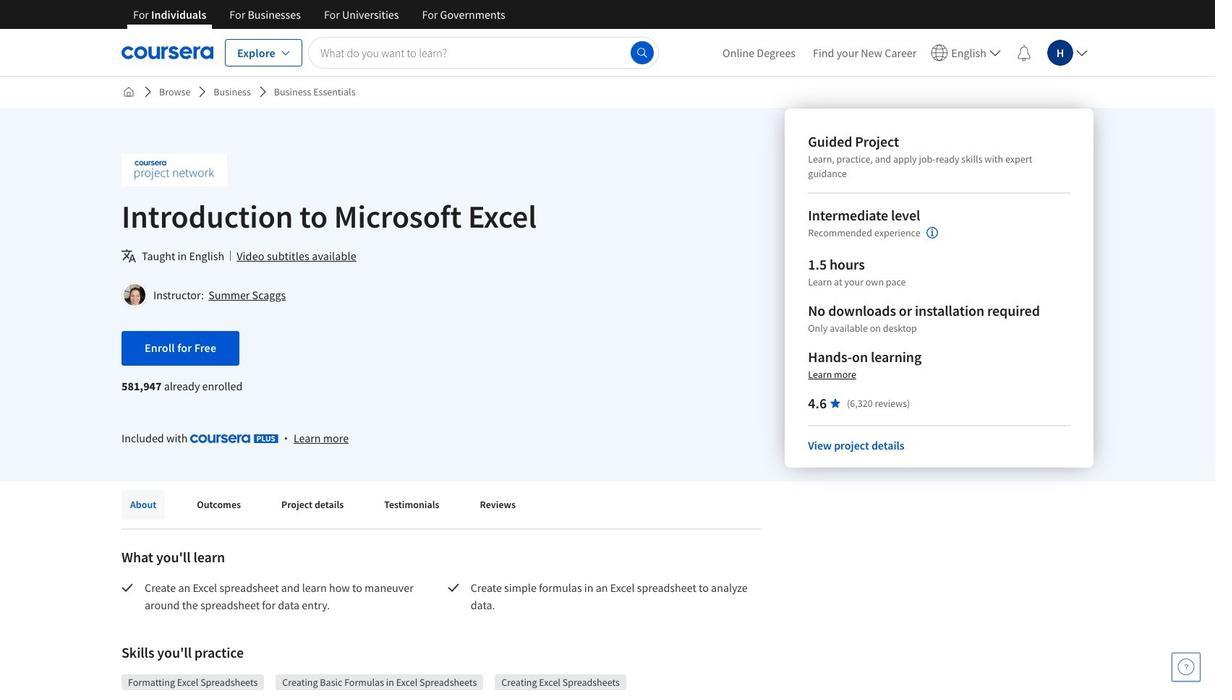 Task type: locate. For each thing, give the bounding box(es) containing it.
None search field
[[308, 37, 659, 68]]

menu
[[714, 29, 1094, 76]]

coursera plus image
[[190, 435, 278, 444]]

learn more about hands-on learning element
[[808, 368, 857, 382]]

coursera project network image
[[122, 154, 227, 187]]



Task type: describe. For each thing, give the bounding box(es) containing it.
help center image
[[1178, 659, 1195, 676]]

summer scaggs image
[[124, 284, 145, 306]]

information about difficulty level pre-requisites. image
[[926, 227, 938, 239]]

banner navigation
[[122, 0, 517, 29]]

home image
[[123, 86, 135, 98]]

What do you want to learn? text field
[[308, 37, 659, 68]]

coursera image
[[122, 41, 213, 64]]



